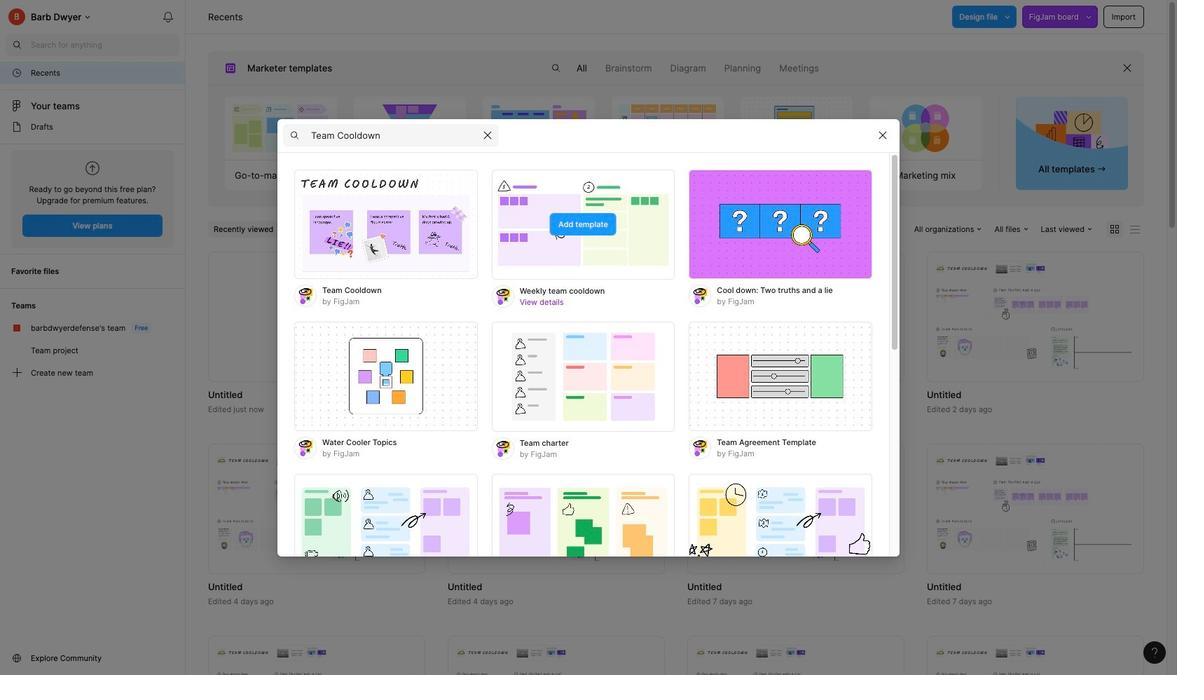 Task type: locate. For each thing, give the bounding box(es) containing it.
team agreement template image
[[689, 321, 873, 432]]

weekly team cooldown image
[[492, 169, 675, 279]]

go-to-market (gtm) strategy image
[[225, 97, 337, 160]]

0 vertical spatial search 32 image
[[6, 34, 28, 56]]

search 32 image up competitor analysis image
[[545, 57, 567, 79]]

page 16 image
[[11, 121, 22, 133]]

see all all templates image
[[1036, 110, 1109, 158]]

search 32 image up recent 16 image
[[6, 34, 28, 56]]

water cooler topics image
[[294, 321, 478, 432]]

search 32 image
[[6, 34, 28, 56], [545, 57, 567, 79]]

team meeting agenda image
[[689, 474, 873, 584]]

Search for anything text field
[[31, 39, 179, 50]]

1 vertical spatial search 32 image
[[545, 57, 567, 79]]

dialog
[[278, 118, 900, 675]]

community 16 image
[[11, 653, 22, 664]]

file thumbnail image
[[455, 261, 658, 373], [695, 261, 898, 373], [935, 261, 1138, 373], [215, 453, 419, 565], [455, 453, 658, 565], [695, 453, 898, 565], [935, 453, 1138, 565], [215, 645, 419, 675], [455, 645, 658, 675], [695, 645, 898, 675], [935, 645, 1138, 675]]

Search templates text field
[[311, 127, 477, 144]]

competitor analysis image
[[483, 97, 595, 160]]

1 horizontal spatial search 32 image
[[545, 57, 567, 79]]



Task type: describe. For each thing, give the bounding box(es) containing it.
0 horizontal spatial search 32 image
[[6, 34, 28, 56]]

creative brief template image
[[734, 97, 860, 160]]

recent 16 image
[[11, 67, 22, 79]]

team charter image
[[492, 321, 675, 432]]

cool down: two truths and a lie image
[[689, 169, 873, 279]]

team weekly image
[[294, 474, 478, 584]]

bell 32 image
[[157, 6, 179, 28]]

marketing funnel image
[[354, 97, 466, 160]]

marketing mix image
[[870, 97, 982, 160]]

social media planner image
[[612, 97, 724, 160]]

team stand up image
[[492, 474, 675, 584]]

team cooldown image
[[294, 169, 478, 279]]



Task type: vqa. For each thing, say whether or not it's contained in the screenshot.
Help icon
no



